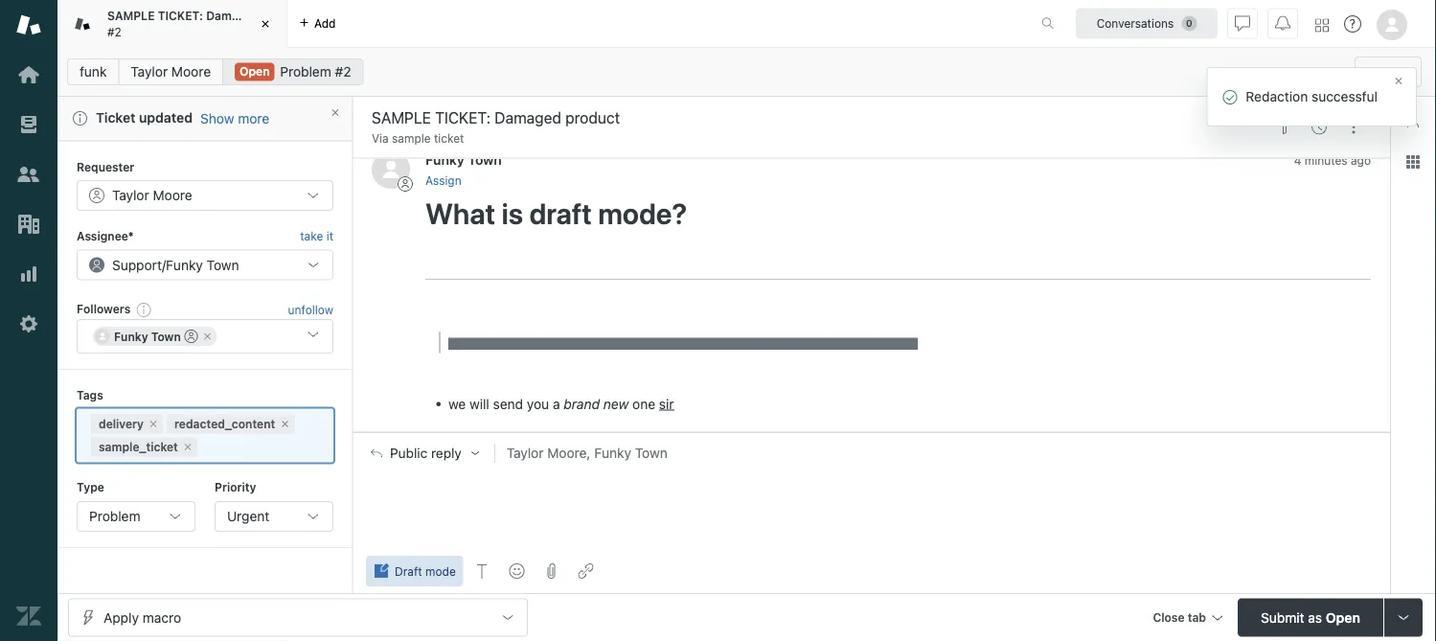 Task type: locate. For each thing, give the bounding box(es) containing it.
remove image right user is an agent icon
[[202, 330, 213, 342]]

1 vertical spatial #2
[[335, 64, 351, 80]]

taylor inside button
[[507, 445, 544, 461]]

0 vertical spatial taylor
[[131, 64, 168, 80]]

remove image inside the funky town option
[[202, 330, 213, 342]]

1 vertical spatial taylor
[[112, 187, 149, 203]]

0 vertical spatial moore
[[171, 64, 211, 80]]

a
[[553, 396, 560, 412]]

send
[[493, 396, 523, 412]]

funky right the support
[[166, 256, 203, 272]]

problem down type
[[89, 508, 140, 524]]

moore up support / funky town
[[153, 187, 192, 203]]

followers element
[[77, 319, 334, 353]]

0 vertical spatial problem
[[280, 64, 331, 80]]

0 horizontal spatial remove image
[[148, 418, 159, 429]]

taylor
[[131, 64, 168, 80], [112, 187, 149, 203], [507, 445, 544, 461]]

get started image
[[16, 62, 41, 87]]

#2 inside sample ticket: damaged product #2
[[107, 25, 122, 38]]

moore
[[171, 64, 211, 80], [153, 187, 192, 203]]

customers image
[[16, 162, 41, 187]]

1 vertical spatial open
[[1326, 610, 1361, 625]]

1 horizontal spatial problem
[[280, 64, 331, 80]]

add button
[[288, 0, 347, 47]]

reporting image
[[16, 262, 41, 287]]

remove image for delivery
[[148, 418, 159, 429]]

close image for tab containing sample ticket: damaged product
[[256, 14, 275, 34]]

open inside secondary 'element'
[[240, 65, 270, 78]]

taylor left moore,
[[507, 445, 544, 461]]

zendesk support image
[[16, 12, 41, 37]]

close image
[[256, 14, 275, 34], [1394, 75, 1405, 87]]

funky inside taylor moore, funky town button
[[594, 445, 632, 461]]

moore,
[[548, 445, 591, 461]]

close image right 'next'
[[1394, 75, 1405, 87]]

funky right moore,
[[594, 445, 632, 461]]

ticket
[[96, 110, 136, 126]]

close tab button
[[1145, 599, 1231, 640]]

followers
[[77, 302, 131, 315]]

ticket updated show more
[[96, 110, 270, 126]]

funkytownclown1@gmail.com image
[[95, 328, 110, 344]]

apply macro
[[104, 610, 181, 625]]

0 vertical spatial remove image
[[202, 330, 213, 342]]

#2 down sample
[[107, 25, 122, 38]]

brand
[[564, 396, 600, 412]]

zendesk products image
[[1316, 19, 1329, 32]]

0 horizontal spatial open
[[240, 65, 270, 78]]

0 horizontal spatial #2
[[107, 25, 122, 38]]

requester
[[77, 159, 135, 173]]

close image inside tab
[[256, 14, 275, 34]]

problem down add 'popup button'
[[280, 64, 331, 80]]

insert emojis image
[[510, 564, 525, 579]]

problem for problem
[[89, 508, 140, 524]]

Subject field
[[368, 106, 1264, 129]]

0 vertical spatial open
[[240, 65, 270, 78]]

close image inside redaction successful status
[[1394, 75, 1405, 87]]

problem inside popup button
[[89, 508, 140, 524]]

zendesk image
[[16, 604, 41, 629]]

taylor moore
[[131, 64, 211, 80], [112, 187, 192, 203]]

1 vertical spatial taylor moore
[[112, 187, 192, 203]]

we will send you a brand new one sir
[[449, 396, 674, 412]]

updated
[[139, 110, 193, 126]]

1 horizontal spatial open
[[1326, 610, 1361, 625]]

1 horizontal spatial #2
[[335, 64, 351, 80]]

priority
[[215, 480, 256, 493]]

taylor up the updated
[[131, 64, 168, 80]]

draft
[[395, 565, 422, 578]]

mode
[[426, 565, 456, 578]]

1 vertical spatial remove image
[[148, 418, 159, 429]]

1 horizontal spatial close image
[[1394, 75, 1405, 87]]

remove image up "sample_ticket" on the bottom of the page
[[148, 418, 159, 429]]

what
[[426, 197, 496, 231]]

2 vertical spatial remove image
[[182, 441, 193, 452]]

submit
[[1261, 610, 1305, 625]]

funky town option
[[93, 326, 217, 345]]

what is draft mode?
[[426, 197, 687, 231]]

show
[[200, 110, 234, 126]]

0 vertical spatial taylor moore
[[131, 64, 211, 80]]

town inside button
[[635, 445, 668, 461]]

town
[[468, 152, 502, 168], [207, 256, 239, 272], [151, 329, 181, 343], [635, 445, 668, 461]]

alert containing ticket updated
[[58, 97, 353, 141]]

funky
[[426, 152, 465, 168], [166, 256, 203, 272], [114, 329, 148, 343], [594, 445, 632, 461]]

taylor moore up the updated
[[131, 64, 211, 80]]

close image left add 'popup button'
[[256, 14, 275, 34]]

support / funky town
[[112, 256, 239, 272]]

conversations button
[[1076, 8, 1218, 39]]

more
[[238, 110, 270, 126]]

0 vertical spatial #2
[[107, 25, 122, 38]]

problem for problem #2
[[280, 64, 331, 80]]

funky up assign
[[426, 152, 465, 168]]

1 horizontal spatial remove image
[[182, 441, 193, 452]]

open right the as
[[1326, 610, 1361, 625]]

taylor inside secondary 'element'
[[131, 64, 168, 80]]

funk link
[[67, 58, 119, 85]]

taylor moore, funky town button
[[494, 444, 1391, 463]]

moore up ticket updated show more
[[171, 64, 211, 80]]

taylor inside requester element
[[112, 187, 149, 203]]

minutes
[[1305, 154, 1348, 168]]

2 vertical spatial taylor
[[507, 445, 544, 461]]

#2 up "close ticket collision notification" image
[[335, 64, 351, 80]]

funky right funkytownclown1@gmail.com 'icon' on the left
[[114, 329, 148, 343]]

macro
[[143, 610, 181, 625]]

problem inside secondary 'element'
[[280, 64, 331, 80]]

2 horizontal spatial remove image
[[202, 330, 213, 342]]

sir
[[659, 396, 674, 412]]

organizations image
[[16, 212, 41, 237]]

1 vertical spatial moore
[[153, 187, 192, 203]]

add link (cmd k) image
[[579, 564, 594, 579]]

displays possible ticket submission types image
[[1397, 610, 1412, 625]]

customer context image
[[1406, 112, 1421, 127]]

alert
[[58, 97, 353, 141]]

user is an agent image
[[185, 329, 198, 343]]

info on adding followers image
[[136, 301, 152, 317]]

urgent
[[227, 508, 270, 524]]

apps image
[[1406, 154, 1421, 170]]

/
[[162, 256, 166, 272]]

0 horizontal spatial close image
[[256, 14, 275, 34]]

redaction
[[1246, 89, 1309, 104]]

0 vertical spatial close image
[[256, 14, 275, 34]]

remove image
[[202, 330, 213, 342], [148, 418, 159, 429], [182, 441, 193, 452]]

assignee*
[[77, 229, 134, 242]]

add
[[314, 17, 336, 30]]

we
[[449, 396, 466, 412]]

button displays agent's chat status as invisible. image
[[1235, 16, 1251, 31]]

taylor moore down requester
[[112, 187, 192, 203]]

0 horizontal spatial problem
[[89, 508, 140, 524]]

1 vertical spatial close image
[[1394, 75, 1405, 87]]

remove image
[[279, 418, 291, 429]]

remove image down redacted_content
[[182, 441, 193, 452]]

tags
[[77, 388, 103, 401]]

taylor down requester
[[112, 187, 149, 203]]

1 vertical spatial problem
[[89, 508, 140, 524]]

funky town assign
[[426, 152, 502, 188]]

#2
[[107, 25, 122, 38], [335, 64, 351, 80]]

take
[[300, 229, 323, 242]]

problem #2
[[280, 64, 351, 80]]

you
[[527, 396, 549, 412]]

open
[[240, 65, 270, 78], [1326, 610, 1361, 625]]

type
[[77, 480, 104, 493]]

format text image
[[475, 564, 491, 579]]

notifications image
[[1276, 16, 1291, 31]]

open up more
[[240, 65, 270, 78]]

taylor moore, funky town
[[507, 445, 668, 461]]

tab
[[58, 0, 307, 48]]

draft mode
[[395, 565, 456, 578]]

4
[[1295, 154, 1302, 168]]



Task type: describe. For each thing, give the bounding box(es) containing it.
tabs tab list
[[58, 0, 1022, 48]]

public reply button
[[354, 433, 494, 473]]

new
[[604, 396, 629, 412]]

draft
[[530, 197, 592, 231]]

assignee* element
[[77, 249, 334, 280]]

4 minutes ago
[[1295, 154, 1372, 168]]

take it
[[300, 229, 334, 242]]

sample
[[392, 132, 431, 145]]

unfollow button
[[288, 300, 334, 318]]

get help image
[[1345, 15, 1362, 33]]

funky inside 'funky town assign'
[[426, 152, 465, 168]]

apply
[[104, 610, 139, 625]]

unfollow
[[288, 302, 334, 316]]

show more button
[[200, 110, 270, 127]]

it
[[327, 229, 334, 242]]

add attachment image
[[544, 564, 560, 579]]

taylor moore inside requester element
[[112, 187, 192, 203]]

hide composer image
[[864, 424, 879, 440]]

requester element
[[77, 180, 334, 211]]

moore inside requester element
[[153, 187, 192, 203]]

is
[[502, 197, 523, 231]]

additional actions image
[[1264, 153, 1279, 168]]

will
[[470, 396, 490, 412]]

public
[[390, 445, 428, 461]]

taylor moore link
[[118, 58, 223, 85]]

4 minutes ago text field
[[1295, 154, 1372, 168]]

moore inside secondary 'element'
[[171, 64, 211, 80]]

close ticket collision notification image
[[330, 107, 341, 118]]

secondary element
[[58, 53, 1437, 91]]

main element
[[0, 0, 58, 641]]

funk
[[80, 64, 107, 80]]

funky town link
[[426, 152, 502, 168]]

#2 inside secondary 'element'
[[335, 64, 351, 80]]

next button
[[1355, 57, 1422, 87]]

urgent button
[[215, 501, 334, 531]]

successful
[[1312, 89, 1378, 104]]

funky inside the funky town option
[[114, 329, 148, 343]]

support
[[112, 256, 162, 272]]

assign button
[[426, 172, 462, 189]]

damaged
[[206, 9, 260, 23]]

via sample ticket
[[372, 132, 464, 145]]

close image for redaction successful status
[[1394, 75, 1405, 87]]

funky inside assignee* element
[[166, 256, 203, 272]]

next
[[1367, 65, 1392, 79]]

mode?
[[598, 197, 687, 231]]

ago
[[1351, 154, 1372, 168]]

draft mode button
[[366, 556, 464, 587]]

tab
[[1188, 611, 1207, 624]]

remove image for sample_ticket
[[182, 441, 193, 452]]

sample ticket: damaged product #2
[[107, 9, 307, 38]]

town inside 'funky town assign'
[[468, 152, 502, 168]]

delivery
[[99, 417, 144, 430]]

▇▇▇▇
[[865, 335, 918, 351]]

reply
[[431, 445, 462, 461]]

assign
[[426, 174, 462, 188]]

public reply
[[390, 445, 462, 461]]

town inside option
[[151, 329, 181, 343]]

tab containing sample ticket: damaged product
[[58, 0, 307, 48]]

▇▇▇▇▇▇▇▇▇▇▇▇▇▇▇▇▇▇▇▇▇▇▇▇▇▇▇▇▇▇▇ ▇▇▇▇
[[449, 335, 918, 351]]

ticket
[[434, 132, 464, 145]]

redaction successful status
[[1207, 67, 1418, 127]]

one
[[633, 396, 656, 412]]

redacted_content
[[174, 417, 275, 430]]

conversations
[[1097, 17, 1174, 30]]

views image
[[16, 112, 41, 137]]

town inside assignee* element
[[207, 256, 239, 272]]

ticket:
[[158, 9, 203, 23]]

funky town
[[114, 329, 181, 343]]

product
[[263, 9, 307, 23]]

admin image
[[16, 312, 41, 336]]

redaction successful
[[1246, 89, 1378, 104]]

take it button
[[300, 226, 334, 245]]

submit as open
[[1261, 610, 1361, 625]]

close tab
[[1153, 611, 1207, 624]]

events image
[[1312, 120, 1328, 135]]

as
[[1309, 610, 1323, 625]]

▇▇▇▇▇▇▇▇▇▇▇▇▇▇▇▇▇▇▇▇▇▇▇▇▇▇▇▇▇▇▇
[[449, 335, 865, 351]]

via
[[372, 132, 389, 145]]

sample
[[107, 9, 155, 23]]

avatar image
[[372, 151, 410, 189]]

problem button
[[77, 501, 196, 531]]

close
[[1153, 611, 1185, 624]]

taylor moore inside secondary 'element'
[[131, 64, 211, 80]]

sample_ticket
[[99, 440, 178, 453]]



Task type: vqa. For each thing, say whether or not it's contained in the screenshot.
14
no



